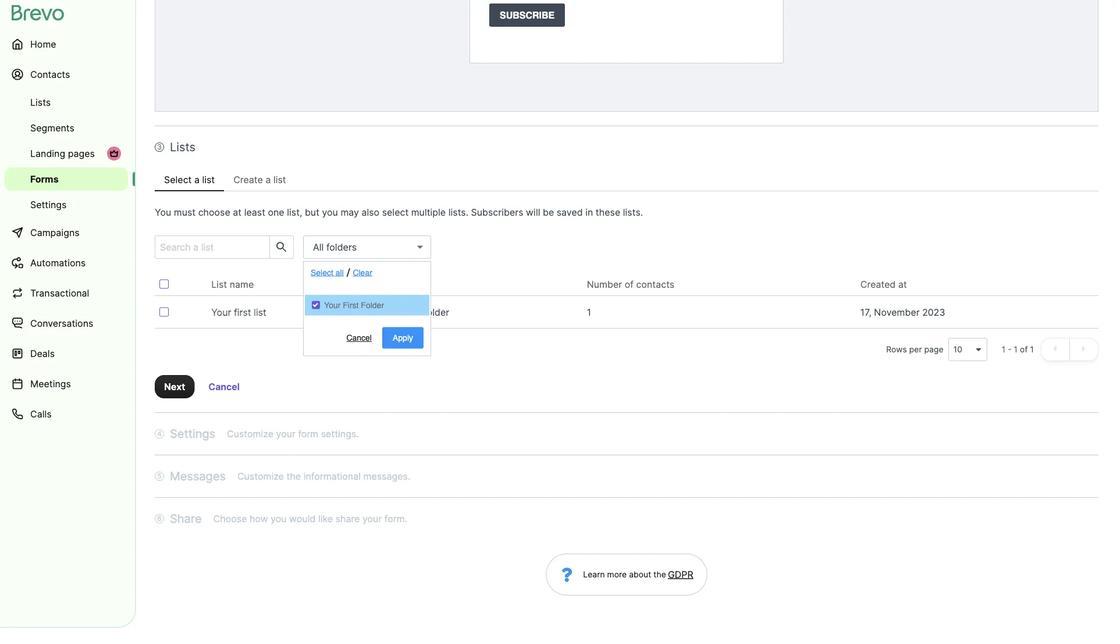 Task type: locate. For each thing, give the bounding box(es) containing it.
you
[[322, 207, 338, 218], [271, 513, 287, 524]]

0 vertical spatial settings
[[30, 199, 67, 210]]

first down /
[[343, 300, 359, 310]]

at inside created at button
[[898, 279, 907, 290]]

be
[[543, 207, 554, 218]]

0 horizontal spatial the
[[286, 471, 301, 482]]

0 horizontal spatial folder
[[361, 300, 384, 310]]

1 a from the left
[[194, 174, 200, 185]]

a inside create a list link
[[266, 174, 271, 185]]

list
[[202, 174, 215, 185], [273, 174, 286, 185], [254, 307, 266, 318]]

a inside select a list link
[[194, 174, 200, 185]]

1 horizontal spatial of
[[1020, 345, 1028, 355]]

1 vertical spatial you
[[271, 513, 287, 524]]

clear button
[[350, 262, 375, 283]]

one
[[268, 207, 284, 218]]

landing pages link
[[5, 142, 128, 165]]

all
[[313, 241, 324, 253]]

0 horizontal spatial select
[[164, 174, 192, 185]]

lists. right these
[[623, 207, 643, 218]]

cancel right next
[[208, 381, 240, 392]]

0 horizontal spatial list
[[202, 174, 215, 185]]

all
[[336, 268, 344, 277]]

list for create a list
[[273, 174, 286, 185]]

list up choose
[[202, 174, 215, 185]]

list for select a list
[[202, 174, 215, 185]]

1 vertical spatial settings
[[170, 427, 215, 441]]

customize left form
[[227, 428, 273, 440]]

0 vertical spatial of
[[625, 279, 634, 290]]

settings
[[30, 199, 67, 210], [170, 427, 215, 441]]

2 horizontal spatial list
[[273, 174, 286, 185]]

1 vertical spatial the
[[653, 570, 666, 580]]

1 horizontal spatial list
[[254, 307, 266, 318]]

select a list
[[164, 174, 215, 185]]

would
[[289, 513, 316, 524]]

0 vertical spatial select
[[164, 174, 192, 185]]

5
[[157, 472, 162, 481]]

automations
[[30, 257, 86, 268]]

select all / clear
[[311, 266, 372, 280]]

list name button
[[211, 278, 263, 291]]

subscribe
[[500, 10, 555, 20]]

1
[[587, 307, 591, 318], [1002, 345, 1005, 355], [1014, 345, 1018, 355], [1030, 345, 1034, 355]]

settings link
[[5, 193, 128, 216]]

your left form
[[276, 428, 296, 440]]

of right number
[[625, 279, 634, 290]]

select for list
[[164, 174, 192, 185]]

folder down clear
[[361, 300, 384, 310]]

0 horizontal spatial cancel button
[[199, 375, 249, 399]]

0 vertical spatial your
[[276, 428, 296, 440]]

1 horizontal spatial folder
[[422, 307, 449, 318]]

select left all
[[311, 268, 333, 277]]

cancel button right next button
[[199, 375, 249, 399]]

lists up segments
[[30, 97, 51, 108]]

page
[[924, 345, 944, 355]]

0 horizontal spatial cancel
[[208, 381, 240, 392]]

1 vertical spatial lists
[[170, 140, 195, 154]]

1 vertical spatial of
[[1020, 345, 1028, 355]]

your
[[324, 300, 341, 310], [211, 307, 231, 318], [377, 307, 397, 318]]

the right the "about"
[[653, 570, 666, 580]]

0 vertical spatial lists
[[30, 97, 51, 108]]

settings down forms
[[30, 199, 67, 210]]

select for /
[[311, 268, 333, 277]]

your left form.
[[362, 513, 382, 524]]

informational
[[304, 471, 361, 482]]

number of contacts
[[587, 279, 674, 290]]

a
[[194, 174, 200, 185], [266, 174, 271, 185]]

landing pages
[[30, 148, 95, 159]]

deals link
[[5, 340, 128, 368]]

deals
[[30, 348, 55, 359]]

subscribers
[[471, 207, 523, 218]]

list right first
[[254, 307, 266, 318]]

campaigns link
[[5, 219, 128, 247]]

select inside select all / clear
[[311, 268, 333, 277]]

will
[[526, 207, 540, 218]]

your first folder menu
[[304, 290, 431, 323]]

1 vertical spatial cancel
[[208, 381, 240, 392]]

a for select
[[194, 174, 200, 185]]

0 horizontal spatial you
[[271, 513, 287, 524]]

0 horizontal spatial settings
[[30, 199, 67, 210]]

0 vertical spatial customize
[[227, 428, 273, 440]]

the inside "learn more about the gdpr"
[[653, 570, 666, 580]]

1 horizontal spatial at
[[898, 279, 907, 290]]

first
[[343, 300, 359, 310], [400, 307, 419, 318]]

17, november 2023
[[860, 307, 945, 318]]

forms link
[[5, 168, 128, 191]]

your left first
[[211, 307, 231, 318]]

lists.
[[448, 207, 468, 218], [623, 207, 643, 218]]

1 vertical spatial customize
[[237, 471, 284, 482]]

2 lists. from the left
[[623, 207, 643, 218]]

of right "-"
[[1020, 345, 1028, 355]]

1 horizontal spatial cancel button
[[336, 327, 382, 349]]

customize up how
[[237, 471, 284, 482]]

first inside your first folder menu
[[343, 300, 359, 310]]

these
[[596, 207, 620, 218]]

your
[[276, 428, 296, 440], [362, 513, 382, 524]]

1 vertical spatial cancel button
[[199, 375, 249, 399]]

learn more about the gdpr
[[583, 569, 693, 580]]

a up must on the top left of the page
[[194, 174, 200, 185]]

cancel
[[346, 333, 372, 343], [208, 381, 240, 392]]

you right but at the top left of page
[[322, 207, 338, 218]]

0 horizontal spatial of
[[625, 279, 634, 290]]

meetings
[[30, 378, 71, 390]]

select
[[164, 174, 192, 185], [311, 268, 333, 277]]

first up apply button
[[400, 307, 419, 318]]

0 horizontal spatial lists.
[[448, 207, 468, 218]]

of
[[625, 279, 634, 290], [1020, 345, 1028, 355]]

you right how
[[271, 513, 287, 524]]

number of contacts button
[[587, 278, 684, 291]]

a right create at left
[[266, 174, 271, 185]]

in
[[585, 207, 593, 218]]

your up apply
[[377, 307, 397, 318]]

saved
[[557, 207, 583, 218]]

settings right 4
[[170, 427, 215, 441]]

at
[[233, 207, 242, 218], [898, 279, 907, 290]]

select all button
[[308, 262, 347, 283]]

select up must on the top left of the page
[[164, 174, 192, 185]]

your down "select all" button
[[324, 300, 341, 310]]

first
[[234, 307, 251, 318]]

0 horizontal spatial a
[[194, 174, 200, 185]]

2 a from the left
[[266, 174, 271, 185]]

your inside menu
[[324, 300, 341, 310]]

1 vertical spatial select
[[311, 268, 333, 277]]

cancel down your first folder menu
[[346, 333, 372, 343]]

1 horizontal spatial lists.
[[623, 207, 643, 218]]

select
[[382, 207, 409, 218]]

list name
[[211, 279, 254, 290]]

1 vertical spatial your
[[362, 513, 382, 524]]

0 vertical spatial cancel
[[346, 333, 372, 343]]

create a list
[[233, 174, 286, 185]]

create
[[233, 174, 263, 185]]

customize
[[227, 428, 273, 440], [237, 471, 284, 482]]

0 horizontal spatial lists
[[30, 97, 51, 108]]

1 vertical spatial at
[[898, 279, 907, 290]]

of inside button
[[625, 279, 634, 290]]

your first folder down /
[[324, 300, 384, 310]]

list right create at left
[[273, 174, 286, 185]]

folder up apply button
[[422, 307, 449, 318]]

at right created at the right of page
[[898, 279, 907, 290]]

at left least
[[233, 207, 242, 218]]

0 horizontal spatial at
[[233, 207, 242, 218]]

cancel button down your first folder menu
[[336, 327, 382, 349]]

0 horizontal spatial first
[[343, 300, 359, 310]]

rows
[[886, 345, 907, 355]]

1 horizontal spatial a
[[266, 174, 271, 185]]

left___rvooi image
[[109, 149, 119, 158]]

0 vertical spatial you
[[322, 207, 338, 218]]

list for your first list
[[254, 307, 266, 318]]

may
[[341, 207, 359, 218]]

1 horizontal spatial you
[[322, 207, 338, 218]]

apply
[[393, 333, 413, 343]]

1 horizontal spatial the
[[653, 570, 666, 580]]

you must choose at least one list, but you may also select multiple lists. subscribers will be saved in these lists.
[[155, 207, 643, 218]]

created
[[860, 279, 896, 290]]

messages.
[[363, 471, 410, 482]]

lists right 3
[[170, 140, 195, 154]]

the
[[286, 471, 301, 482], [653, 570, 666, 580]]

1 horizontal spatial select
[[311, 268, 333, 277]]

campaigns
[[30, 227, 79, 238]]

1 horizontal spatial your
[[324, 300, 341, 310]]

segments link
[[5, 116, 128, 140]]

the left informational
[[286, 471, 301, 482]]

apply button
[[382, 327, 424, 349]]

messages
[[170, 469, 226, 483]]

lists. right multiple
[[448, 207, 468, 218]]

you
[[155, 207, 171, 218]]

transactional link
[[5, 279, 128, 307]]

all folders
[[313, 241, 357, 253]]



Task type: describe. For each thing, give the bounding box(es) containing it.
contacts
[[636, 279, 674, 290]]

2 horizontal spatial your
[[377, 307, 397, 318]]

contacts
[[30, 69, 70, 80]]

0 vertical spatial at
[[233, 207, 242, 218]]

folder inside menu
[[361, 300, 384, 310]]

least
[[244, 207, 265, 218]]

folders
[[326, 241, 357, 253]]

choose
[[213, 513, 247, 524]]

name
[[230, 279, 254, 290]]

multiple
[[411, 207, 446, 218]]

gdpr link
[[666, 568, 693, 582]]

more
[[607, 570, 627, 580]]

like
[[318, 513, 333, 524]]

0 vertical spatial cancel button
[[336, 327, 382, 349]]

home
[[30, 38, 56, 50]]

1 horizontal spatial first
[[400, 307, 419, 318]]

landing
[[30, 148, 65, 159]]

customize for settings
[[227, 428, 273, 440]]

1 horizontal spatial lists
[[170, 140, 195, 154]]

-
[[1008, 345, 1012, 355]]

customize for messages
[[237, 471, 284, 482]]

your first folder inside menu
[[324, 300, 384, 310]]

your first list
[[211, 307, 266, 318]]

0 horizontal spatial your
[[211, 307, 231, 318]]

calls link
[[5, 400, 128, 428]]

automations link
[[5, 249, 128, 277]]

gdpr
[[668, 569, 693, 580]]

0 horizontal spatial your
[[276, 428, 296, 440]]

clear
[[353, 268, 372, 277]]

transactional
[[30, 287, 89, 299]]

2023
[[922, 307, 945, 318]]

contacts link
[[5, 61, 128, 88]]

1 horizontal spatial settings
[[170, 427, 215, 441]]

but
[[305, 207, 319, 218]]

next
[[164, 381, 185, 392]]

settings.
[[321, 428, 359, 440]]

your first folder up apply button
[[377, 307, 449, 318]]

0 vertical spatial the
[[286, 471, 301, 482]]

search image
[[275, 240, 289, 254]]

pages
[[68, 148, 95, 159]]

lists link
[[5, 91, 128, 114]]

conversations
[[30, 318, 93, 329]]

create a list link
[[224, 168, 295, 191]]

number
[[587, 279, 622, 290]]

share
[[170, 512, 202, 526]]

Campaign name search field
[[155, 236, 265, 258]]

learn
[[583, 570, 605, 580]]

list
[[211, 279, 227, 290]]

conversations link
[[5, 310, 128, 337]]

1 lists. from the left
[[448, 207, 468, 218]]

6
[[157, 515, 162, 523]]

meetings link
[[5, 370, 128, 398]]

select a list link
[[155, 168, 224, 191]]

3
[[157, 143, 162, 151]]

must
[[174, 207, 196, 218]]

form.
[[384, 513, 407, 524]]

share
[[335, 513, 360, 524]]

list,
[[287, 207, 302, 218]]

a for create
[[266, 174, 271, 185]]

4
[[157, 430, 162, 438]]

choose how you would like share your form.
[[213, 513, 407, 524]]

created at
[[860, 279, 907, 290]]

choose
[[198, 207, 230, 218]]

about
[[629, 570, 651, 580]]

search button
[[269, 236, 293, 258]]

november
[[874, 307, 920, 318]]

segments
[[30, 122, 74, 134]]

17,
[[860, 307, 871, 318]]

form
[[298, 428, 318, 440]]

also
[[362, 207, 379, 218]]

rows per page
[[886, 345, 944, 355]]

created at button
[[860, 278, 916, 291]]

1 horizontal spatial your
[[362, 513, 382, 524]]

/
[[347, 266, 350, 280]]

home link
[[5, 30, 128, 58]]

calls
[[30, 408, 52, 420]]

per
[[909, 345, 922, 355]]

how
[[250, 513, 268, 524]]

forms
[[30, 173, 59, 185]]

1 horizontal spatial cancel
[[346, 333, 372, 343]]

settings inside settings link
[[30, 199, 67, 210]]

1 - 1 of 1
[[1002, 345, 1034, 355]]



Task type: vqa. For each thing, say whether or not it's contained in the screenshot.
CREATED AT button
yes



